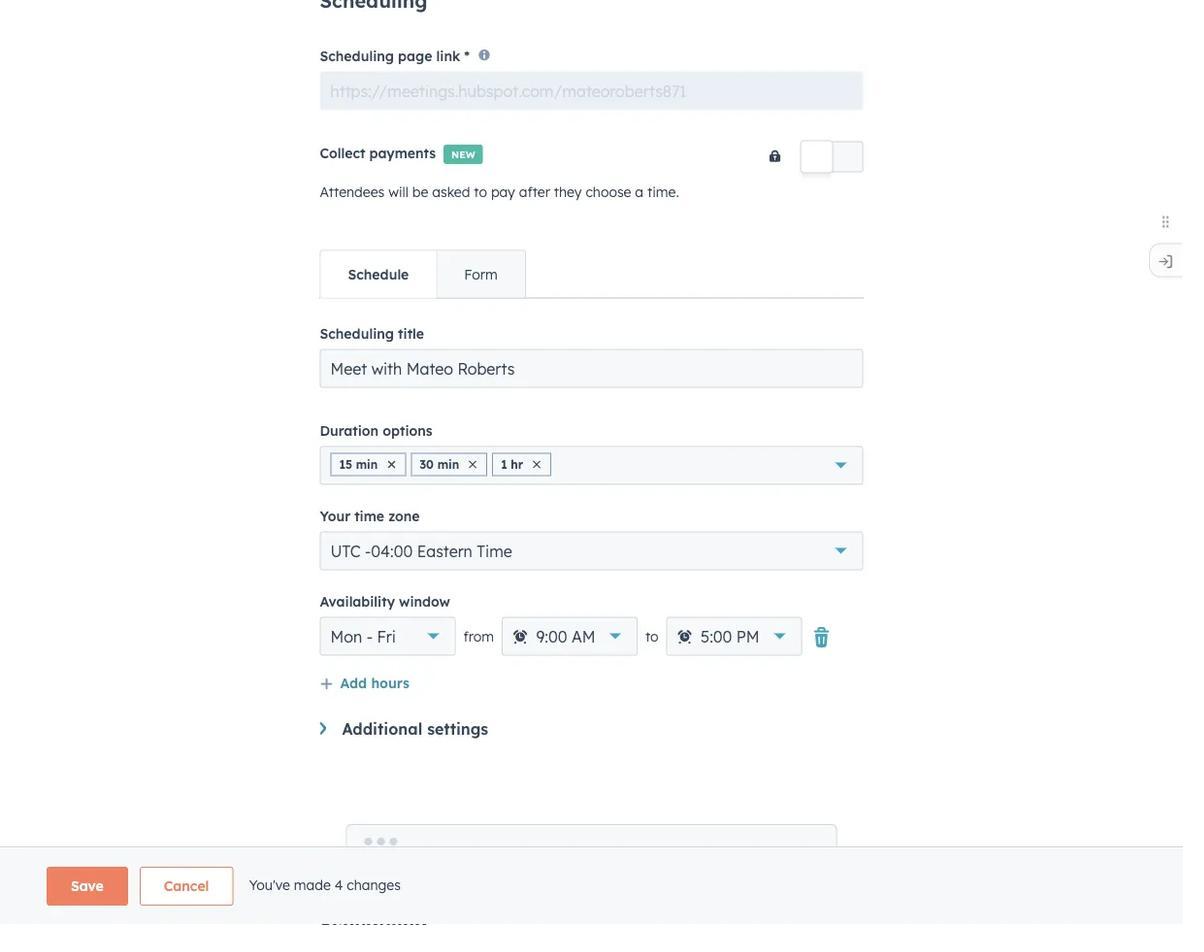 Task type: describe. For each thing, give the bounding box(es) containing it.
form
[[464, 266, 498, 283]]

9:00 am
[[536, 627, 596, 646]]

form link
[[436, 251, 525, 298]]

attendees will be asked to pay after they choose a time.
[[320, 183, 679, 200]]

min for 30 min
[[438, 458, 459, 472]]

5:00 pm button
[[667, 617, 803, 656]]

schedule
[[348, 266, 409, 283]]

after
[[519, 183, 551, 200]]

zone
[[389, 508, 420, 525]]

- for 04:00
[[365, 542, 371, 561]]

time.
[[648, 183, 679, 200]]

new
[[452, 148, 476, 160]]

close image
[[388, 461, 395, 469]]

add hours button
[[320, 672, 410, 696]]

5:00 pm
[[701, 627, 760, 646]]

will
[[389, 183, 409, 200]]

mon
[[331, 627, 362, 646]]

additional
[[342, 720, 423, 739]]

eastern
[[417, 542, 473, 561]]

from
[[464, 628, 494, 645]]

additional settings button
[[320, 720, 864, 739]]

collect
[[320, 144, 366, 161]]

add hours
[[340, 675, 410, 692]]

pm
[[737, 627, 760, 646]]

04:00
[[371, 542, 413, 561]]

duration options
[[320, 422, 433, 439]]

settings
[[427, 720, 489, 739]]

time
[[477, 542, 512, 561]]

tab list containing schedule
[[320, 250, 526, 299]]

5:00
[[701, 627, 733, 646]]

they
[[554, 183, 582, 200]]

- for fri
[[367, 627, 373, 646]]

close image for 1 hr
[[533, 461, 541, 469]]

cancel button
[[140, 867, 233, 906]]

time
[[355, 508, 385, 525]]

scheduling for scheduling title
[[320, 325, 394, 342]]

be
[[412, 183, 429, 200]]

utc -04:00 eastern time button
[[320, 532, 864, 571]]

choose
[[586, 183, 632, 200]]

Scheduling title text field
[[320, 349, 864, 388]]

9:00
[[536, 627, 568, 646]]

pay
[[491, 183, 515, 200]]

15 min
[[339, 458, 378, 472]]

1 hr
[[501, 458, 523, 472]]

0 vertical spatial to
[[474, 183, 487, 200]]

caret image
[[320, 723, 327, 735]]

your time zone
[[320, 508, 420, 525]]

you've made 4 changes
[[249, 877, 401, 893]]

mon - fri button
[[320, 617, 456, 656]]

a
[[635, 183, 644, 200]]

window
[[399, 593, 450, 610]]

1
[[501, 458, 508, 472]]



Task type: locate. For each thing, give the bounding box(es) containing it.
utc -04:00 eastern time
[[331, 542, 512, 561]]

duration
[[320, 422, 379, 439]]

1 horizontal spatial min
[[438, 458, 459, 472]]

changes
[[347, 877, 401, 893]]

4
[[335, 877, 343, 893]]

-
[[365, 542, 371, 561], [367, 627, 373, 646]]

1 vertical spatial scheduling
[[320, 325, 394, 342]]

additional settings
[[342, 720, 489, 739]]

scheduling left title
[[320, 325, 394, 342]]

1 scheduling from the top
[[320, 47, 394, 64]]

- right utc
[[365, 542, 371, 561]]

1 horizontal spatial close image
[[533, 461, 541, 469]]

close image left 1
[[469, 461, 477, 469]]

close image
[[469, 461, 477, 469], [533, 461, 541, 469]]

save
[[71, 878, 104, 895]]

0 vertical spatial -
[[365, 542, 371, 561]]

to
[[474, 183, 487, 200], [646, 628, 659, 645]]

scheduling title
[[320, 325, 424, 342]]

- inside popup button
[[367, 627, 373, 646]]

attendees
[[320, 183, 385, 200]]

title
[[398, 325, 424, 342]]

your
[[320, 508, 351, 525]]

schedule link
[[321, 251, 436, 298]]

tab panel
[[320, 298, 864, 770]]

9:00 am button
[[502, 617, 638, 656]]

30 min
[[420, 458, 459, 472]]

- inside popup button
[[365, 542, 371, 561]]

0 horizontal spatial close image
[[469, 461, 477, 469]]

0 horizontal spatial min
[[356, 458, 378, 472]]

hr
[[511, 458, 523, 472]]

scheduling left page
[[320, 47, 394, 64]]

1 min from the left
[[356, 458, 378, 472]]

link
[[437, 47, 460, 64]]

min
[[356, 458, 378, 472], [438, 458, 459, 472]]

to left pay
[[474, 183, 487, 200]]

collect payments
[[320, 144, 436, 161]]

made
[[294, 877, 331, 893]]

scheduling for scheduling page link
[[320, 47, 394, 64]]

tab panel containing utc -04:00 eastern time
[[320, 298, 864, 770]]

1 horizontal spatial to
[[646, 628, 659, 645]]

2 scheduling from the top
[[320, 325, 394, 342]]

add
[[340, 675, 367, 692]]

mon - fri
[[331, 627, 396, 646]]

save button
[[47, 867, 128, 906]]

close image right hr
[[533, 461, 541, 469]]

min for 15 min
[[356, 458, 378, 472]]

2 min from the left
[[438, 458, 459, 472]]

30
[[420, 458, 434, 472]]

page section element
[[0, 867, 1184, 906]]

1 vertical spatial to
[[646, 628, 659, 645]]

- left fri
[[367, 627, 373, 646]]

scheduling page link
[[320, 47, 460, 64]]

1 vertical spatial -
[[367, 627, 373, 646]]

tab list
[[320, 250, 526, 299]]

0 vertical spatial scheduling
[[320, 47, 394, 64]]

options
[[383, 422, 433, 439]]

you've
[[249, 877, 290, 893]]

payments
[[370, 144, 436, 161]]

cancel
[[164, 878, 209, 895]]

min right 15
[[356, 458, 378, 472]]

None text field
[[320, 72, 864, 110]]

close image for 30 min
[[469, 461, 477, 469]]

min right the 30
[[438, 458, 459, 472]]

to left 5:00
[[646, 628, 659, 645]]

am
[[572, 627, 596, 646]]

15
[[339, 458, 353, 472]]

scheduling
[[320, 47, 394, 64], [320, 325, 394, 342]]

availability window
[[320, 593, 450, 610]]

hours
[[371, 675, 410, 692]]

0 horizontal spatial to
[[474, 183, 487, 200]]

asked
[[432, 183, 470, 200]]

utc
[[331, 542, 361, 561]]

fri
[[377, 627, 396, 646]]

availability
[[320, 593, 395, 610]]

1 close image from the left
[[469, 461, 477, 469]]

2 close image from the left
[[533, 461, 541, 469]]

page
[[398, 47, 433, 64]]



Task type: vqa. For each thing, say whether or not it's contained in the screenshot.
UTC -04:00 Eastern Time popup button
yes



